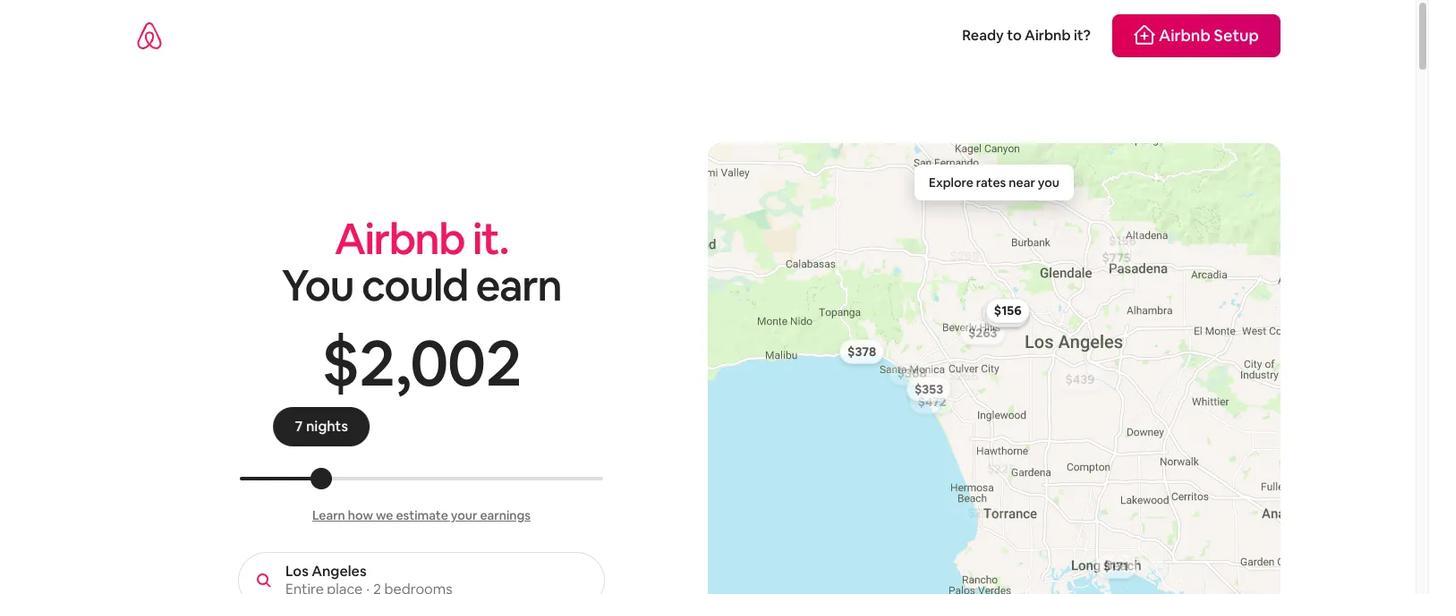 Task type: locate. For each thing, give the bounding box(es) containing it.
1 vertical spatial $225 button
[[1104, 549, 1149, 574]]

airbnb setup link
[[1112, 14, 1281, 57]]

it.
[[473, 211, 509, 267]]

nights
[[311, 416, 353, 435]]

los angeles button
[[238, 552, 605, 594]]

1 horizontal spatial 2
[[486, 320, 520, 405]]

0 horizontal spatial $156
[[994, 303, 1022, 319]]

2
[[359, 320, 394, 405], [486, 320, 520, 405]]

$299
[[950, 248, 980, 264]]

0 vertical spatial $156 button
[[1101, 228, 1145, 253]]

1 horizontal spatial $156 button
[[1101, 228, 1145, 253]]

setup
[[1214, 25, 1259, 46]]

ready
[[962, 26, 1004, 45]]

it?
[[1074, 26, 1091, 45]]

$156
[[1109, 233, 1137, 249], [994, 303, 1022, 319]]

to
[[1007, 26, 1022, 45]]

$156 button
[[1101, 228, 1145, 253], [986, 298, 1030, 323]]

0 vertical spatial $156
[[1109, 233, 1137, 249]]

1 vertical spatial $156 button
[[986, 298, 1030, 323]]

0 horizontal spatial airbnb
[[334, 211, 465, 267]]

$368
[[897, 365, 927, 381]]

2 down earn
[[486, 320, 520, 405]]

learn how we estimate your earnings button
[[312, 507, 531, 524]]

your
[[451, 507, 477, 524]]

$353
[[915, 381, 943, 397]]

explore rates near you button
[[915, 165, 1074, 200]]

0 vertical spatial $225
[[987, 461, 1016, 477]]

0
[[410, 320, 447, 405], [447, 320, 484, 405]]

airbnb
[[1159, 25, 1211, 46], [1025, 26, 1071, 45], [334, 211, 465, 267]]

0 right ,
[[447, 320, 484, 405]]

$775
[[1102, 249, 1131, 266]]

$439
[[1065, 371, 1095, 387]]

None range field
[[240, 477, 603, 481]]

los
[[285, 562, 309, 581]]

airbnb setup
[[1159, 25, 1259, 46]]

1 horizontal spatial $156
[[1109, 233, 1137, 249]]

$263 button
[[960, 320, 1006, 345]]

$204
[[968, 505, 998, 521]]

2 2 from the left
[[486, 320, 520, 405]]

1 vertical spatial $225
[[1112, 553, 1141, 569]]

airbnb inside airbnb it. you could earn
[[334, 211, 465, 267]]

$368 button
[[889, 360, 935, 386]]

7 nights at an estimated
[[300, 416, 462, 435]]

$472
[[918, 394, 947, 410]]

$472 button
[[910, 389, 955, 414]]

airbnb inside "link"
[[1159, 25, 1211, 46]]

$165 button
[[983, 301, 1026, 326]]

2 horizontal spatial airbnb
[[1159, 25, 1211, 46]]

$225 button
[[979, 457, 1024, 482], [1104, 549, 1149, 574]]

an
[[372, 416, 388, 435]]

estimate
[[396, 507, 448, 524]]

2 left ,
[[359, 320, 394, 405]]

$263
[[968, 325, 997, 341]]

1 2 from the left
[[359, 320, 394, 405]]

$ 2 , 0 0 2
[[321, 320, 520, 405]]

0 horizontal spatial $225
[[987, 461, 1016, 477]]

0 horizontal spatial 2
[[359, 320, 394, 405]]

could
[[361, 258, 468, 313]]

,
[[395, 320, 410, 405]]

0 horizontal spatial $225 button
[[979, 457, 1024, 482]]

airbnb for airbnb it. you could earn
[[334, 211, 465, 267]]

$225
[[987, 461, 1016, 477], [1112, 553, 1141, 569]]

$241
[[994, 307, 1021, 323]]

airbnb it. you could earn
[[282, 211, 561, 313]]

1 vertical spatial $156
[[994, 303, 1022, 319]]

0 up estimated
[[410, 320, 447, 405]]

explore rates near you
[[929, 175, 1060, 191]]

$439 button
[[1057, 367, 1103, 392]]

learn how we estimate your earnings
[[312, 507, 531, 524]]

angeles
[[312, 562, 367, 581]]



Task type: describe. For each thing, give the bounding box(es) containing it.
$171
[[1103, 558, 1129, 575]]

you
[[1038, 175, 1060, 191]]

0 vertical spatial $225 button
[[979, 457, 1024, 482]]

$266 button
[[941, 363, 987, 388]]

1 0 from the left
[[410, 320, 447, 405]]

near
[[1009, 175, 1035, 191]]

airbnb homepage image
[[135, 21, 164, 50]]

$340
[[980, 304, 1010, 320]]

$165
[[991, 306, 1018, 322]]

$378 button
[[840, 339, 885, 364]]

7
[[300, 416, 308, 435]]

$170 button
[[885, 355, 928, 380]]

$170 $266
[[893, 360, 979, 384]]

$340 button
[[972, 299, 1018, 324]]

rates
[[976, 175, 1006, 191]]

estimated
[[392, 416, 459, 435]]

$775 button
[[1094, 245, 1139, 270]]

$273 button
[[979, 302, 1024, 327]]

$299 $340
[[950, 248, 1010, 320]]

1 horizontal spatial $225
[[1112, 553, 1141, 569]]

2 0 from the left
[[447, 320, 484, 405]]

$170
[[893, 360, 920, 376]]

7 nights button
[[300, 416, 353, 436]]

learn
[[312, 507, 345, 524]]

we
[[376, 507, 393, 524]]

0 horizontal spatial $156 button
[[986, 298, 1030, 323]]

how
[[348, 507, 373, 524]]

explore
[[929, 175, 974, 191]]

earnings
[[480, 507, 531, 524]]

at
[[356, 416, 369, 435]]

airbnb for airbnb setup
[[1159, 25, 1211, 46]]

earn
[[476, 258, 561, 313]]

$241 button
[[986, 302, 1029, 327]]

$266
[[949, 368, 979, 384]]

$378
[[848, 344, 876, 360]]

map region
[[693, 0, 1380, 594]]

los angeles
[[285, 562, 367, 581]]

ready to airbnb it?
[[962, 26, 1091, 45]]

1 horizontal spatial airbnb
[[1025, 26, 1071, 45]]

1 horizontal spatial $225 button
[[1104, 549, 1149, 574]]

you
[[282, 258, 354, 313]]

$353 button
[[907, 377, 951, 402]]

$204 button
[[960, 500, 1006, 525]]

$
[[321, 320, 358, 405]]

$299 button
[[942, 244, 988, 269]]

$273
[[987, 306, 1016, 323]]

$171 button
[[1095, 554, 1137, 579]]



Task type: vqa. For each thing, say whether or not it's contained in the screenshot.
bottom the $156 button
yes



